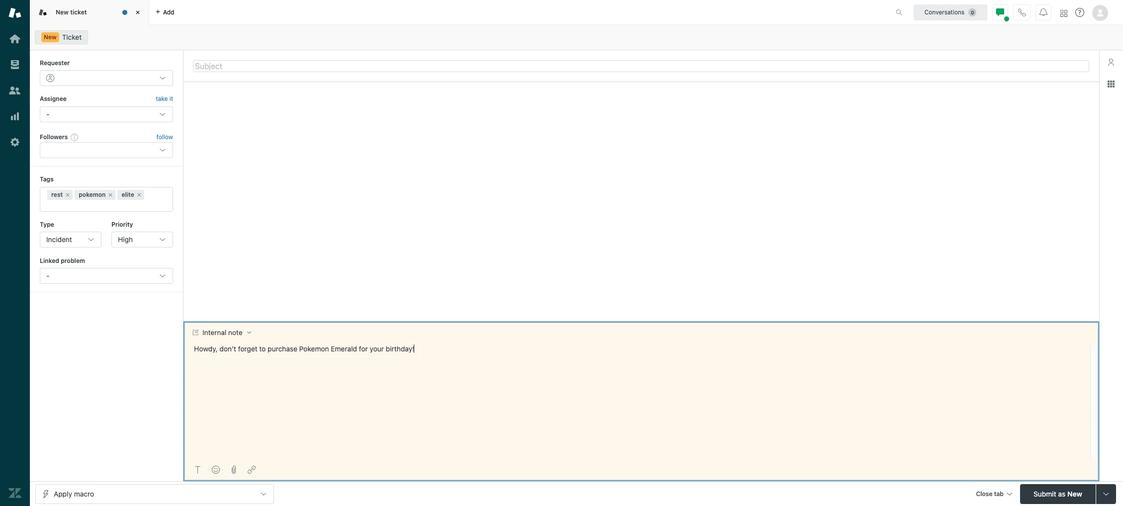 Task type: locate. For each thing, give the bounding box(es) containing it.
take
[[156, 95, 168, 103]]

2 - from the top
[[46, 272, 49, 280]]

0 vertical spatial -
[[46, 110, 49, 118]]

apps image
[[1108, 80, 1116, 88]]

linked problem element
[[40, 268, 173, 284]]

Subject field
[[193, 60, 1090, 72]]

tags
[[40, 176, 54, 183]]

new inside tab
[[56, 8, 69, 16]]

internal note
[[203, 329, 243, 337]]

note
[[228, 329, 243, 337]]

2 remove image from the left
[[108, 192, 114, 198]]

ticket
[[62, 33, 82, 41]]

- down linked
[[46, 272, 49, 280]]

ticket
[[70, 8, 87, 16]]

new ticket tab
[[30, 0, 149, 25]]

- for linked problem
[[46, 272, 49, 280]]

assignee
[[40, 95, 67, 103]]

problem
[[61, 257, 85, 265]]

0 vertical spatial new
[[56, 8, 69, 16]]

linked problem
[[40, 257, 85, 265]]

remove image left elite
[[108, 192, 114, 198]]

-
[[46, 110, 49, 118], [46, 272, 49, 280]]

remove image for pokemon
[[108, 192, 114, 198]]

secondary element
[[30, 27, 1124, 47]]

apply macro
[[54, 490, 94, 498]]

remove image
[[65, 192, 71, 198], [108, 192, 114, 198]]

incident button
[[40, 232, 102, 248]]

rest
[[51, 191, 63, 198]]

1 vertical spatial -
[[46, 272, 49, 280]]

new right as
[[1068, 490, 1083, 498]]

pokemon
[[79, 191, 106, 198]]

1 vertical spatial new
[[44, 33, 57, 41]]

0 horizontal spatial remove image
[[65, 192, 71, 198]]

followers element
[[40, 142, 173, 158]]

- down assignee
[[46, 110, 49, 118]]

- inside linked problem element
[[46, 272, 49, 280]]

close
[[976, 490, 993, 498]]

your
[[370, 345, 384, 353]]

internal
[[203, 329, 226, 337]]

new for new
[[44, 33, 57, 41]]

internal note button
[[184, 322, 259, 343]]

add button
[[149, 0, 180, 24]]

tabs tab list
[[30, 0, 886, 25]]

1 horizontal spatial remove image
[[108, 192, 114, 198]]

new left ticket
[[44, 33, 57, 41]]

to
[[259, 345, 266, 353]]

new for new ticket
[[56, 8, 69, 16]]

incident
[[46, 235, 72, 244]]

new inside secondary element
[[44, 33, 57, 41]]

follow button
[[157, 133, 173, 142]]

admin image
[[8, 136, 21, 149]]

new left ticket on the left of the page
[[56, 8, 69, 16]]

pokemon
[[299, 345, 329, 353]]

emerald
[[331, 345, 357, 353]]

follow
[[157, 133, 173, 141]]

- inside 'assignee' element
[[46, 110, 49, 118]]

requester
[[40, 59, 70, 67]]

tab
[[995, 490, 1004, 498]]

birthday!
[[386, 345, 415, 353]]

1 remove image from the left
[[65, 192, 71, 198]]

notifications image
[[1040, 8, 1048, 16]]

remove image right the "rest"
[[65, 192, 71, 198]]

linked
[[40, 257, 59, 265]]

1 - from the top
[[46, 110, 49, 118]]

high
[[118, 235, 133, 244]]

assignee element
[[40, 106, 173, 122]]

new
[[56, 8, 69, 16], [44, 33, 57, 41], [1068, 490, 1083, 498]]

forget
[[238, 345, 258, 353]]

remove image for rest
[[65, 192, 71, 198]]



Task type: describe. For each thing, give the bounding box(es) containing it.
close tab
[[976, 490, 1004, 498]]

add attachment image
[[230, 466, 238, 474]]

displays possible ticket submission types image
[[1103, 490, 1111, 498]]

add
[[163, 8, 174, 16]]

zendesk products image
[[1061, 10, 1068, 17]]

followers
[[40, 133, 68, 141]]

high button
[[111, 232, 173, 248]]

minimize composer image
[[637, 318, 645, 326]]

reporting image
[[8, 110, 21, 123]]

take it button
[[156, 94, 173, 104]]

elite
[[122, 191, 134, 198]]

for
[[359, 345, 368, 353]]

format text image
[[194, 466, 202, 474]]

it
[[170, 95, 173, 103]]

get help image
[[1076, 8, 1085, 17]]

zendesk image
[[8, 487, 21, 500]]

howdy, don't forget to purchase pokemon emerald for your birthday!
[[192, 345, 415, 353]]

remove image
[[136, 192, 142, 198]]

priority
[[111, 221, 133, 228]]

take it
[[156, 95, 173, 103]]

customers image
[[8, 84, 21, 97]]

get started image
[[8, 32, 21, 45]]

conversations
[[925, 8, 965, 16]]

don't
[[220, 345, 236, 353]]

views image
[[8, 58, 21, 71]]

close tab button
[[972, 484, 1017, 506]]

macro
[[74, 490, 94, 498]]

submit as new
[[1034, 490, 1083, 498]]

close image
[[133, 7, 143, 17]]

submit
[[1034, 490, 1057, 498]]

howdy,
[[194, 345, 218, 353]]

info on adding followers image
[[71, 133, 79, 141]]

customer context image
[[1108, 58, 1116, 66]]

as
[[1059, 490, 1066, 498]]

requester element
[[40, 70, 173, 86]]

conversations button
[[914, 4, 988, 20]]

type
[[40, 221, 54, 228]]

2 vertical spatial new
[[1068, 490, 1083, 498]]

zendesk support image
[[8, 6, 21, 19]]

add link (cmd k) image
[[248, 466, 256, 474]]

purchase
[[268, 345, 297, 353]]

main element
[[0, 0, 30, 507]]

button displays agent's chat status as online. image
[[997, 8, 1005, 16]]

Internal note composer Draft mode text field
[[188, 343, 1088, 364]]

- for assignee
[[46, 110, 49, 118]]

insert emojis image
[[212, 466, 220, 474]]

new ticket
[[56, 8, 87, 16]]

apply
[[54, 490, 72, 498]]



Task type: vqa. For each thing, say whether or not it's contained in the screenshot.
'tickets'
no



